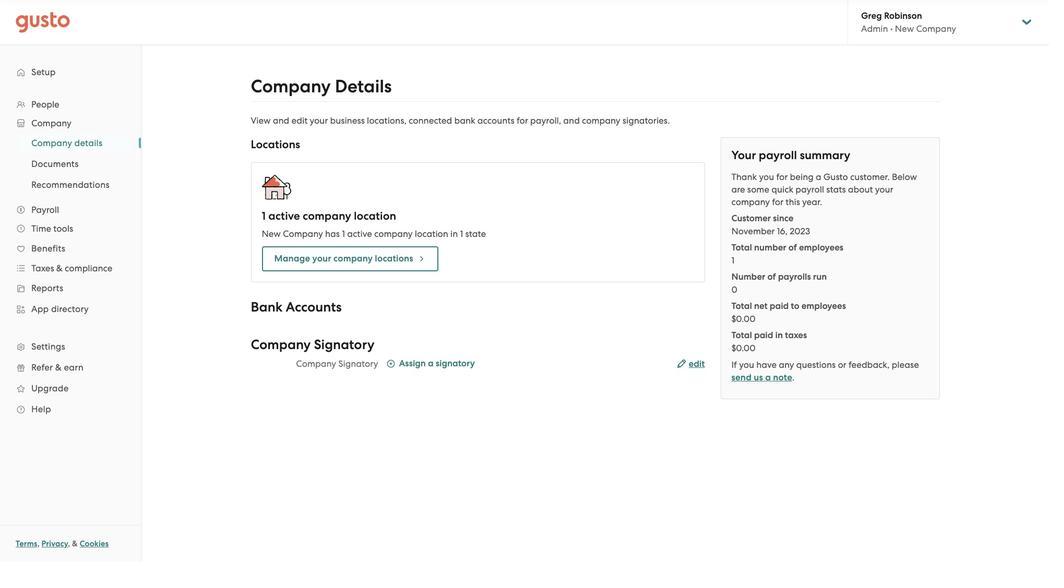 Task type: describe. For each thing, give the bounding box(es) containing it.
.
[[793, 372, 795, 383]]

settings
[[31, 341, 65, 352]]

0 vertical spatial signatory
[[314, 337, 375, 353]]

company inside greg robinson admin • new company
[[916, 23, 956, 34]]

total for paid
[[732, 330, 752, 341]]

0 vertical spatial edit
[[292, 115, 308, 126]]

net
[[754, 301, 768, 312]]

new inside greg robinson admin • new company
[[895, 23, 914, 34]]

manage your company locations
[[274, 253, 413, 264]]

company details link
[[19, 134, 131, 152]]

some
[[748, 184, 770, 195]]

your payroll summary
[[732, 148, 851, 162]]

manage
[[274, 253, 310, 264]]

customer.
[[850, 172, 890, 182]]

details
[[74, 138, 103, 148]]

new company has 1 active company location in 1 state
[[262, 229, 486, 239]]

0 vertical spatial for
[[517, 115, 528, 126]]

company left signatories.
[[582, 115, 621, 126]]

app directory
[[31, 304, 89, 314]]

cookies button
[[80, 538, 109, 550]]

taxes & compliance button
[[10, 259, 131, 278]]

summary
[[800, 148, 851, 162]]

note
[[773, 372, 793, 383]]

company details
[[31, 138, 103, 148]]

send us a note link
[[732, 372, 793, 383]]

1 vertical spatial signatory
[[338, 359, 378, 369]]

1 and from the left
[[273, 115, 289, 126]]

settings link
[[10, 337, 131, 356]]

you for some
[[759, 172, 774, 182]]

number
[[754, 242, 787, 253]]

& for compliance
[[56, 263, 63, 274]]

0
[[732, 285, 738, 295]]

people
[[31, 99, 59, 110]]

benefits
[[31, 243, 65, 254]]

time tools
[[31, 223, 73, 234]]

payrolls
[[778, 271, 811, 282]]

0 vertical spatial your
[[310, 115, 328, 126]]

questions
[[797, 360, 836, 370]]

2023
[[790, 226, 810, 236]]

since
[[773, 213, 794, 224]]

year.
[[802, 197, 823, 207]]

payroll button
[[10, 200, 131, 219]]

about
[[848, 184, 873, 195]]

setup
[[31, 67, 56, 77]]

paid inside total net paid to employees $0.00
[[770, 301, 789, 312]]

employees inside total number of employees 1 number of payrolls run 0
[[799, 242, 844, 253]]

customer since november 16, 2023
[[732, 213, 810, 236]]

2 and from the left
[[563, 115, 580, 126]]

cookies
[[80, 539, 109, 549]]

accounts
[[286, 299, 342, 315]]

0 horizontal spatial in
[[451, 229, 458, 239]]

payroll
[[31, 205, 59, 215]]

your
[[732, 148, 756, 162]]

total net paid to employees $0.00
[[732, 301, 846, 324]]

0 horizontal spatial new
[[262, 229, 281, 239]]

people button
[[10, 95, 131, 114]]

module__icon___go7vc image
[[387, 360, 395, 368]]

home image
[[16, 12, 70, 33]]

taxes
[[31, 263, 54, 274]]

help link
[[10, 400, 131, 419]]

locations
[[375, 253, 413, 264]]

a inside assign a signatory button
[[428, 358, 434, 369]]

are
[[732, 184, 745, 195]]

us
[[754, 372, 763, 383]]

list containing customer since
[[732, 212, 929, 354]]

your inside thank you for being a gusto customer. below are some quick payroll stats about your company for this year.
[[875, 184, 894, 195]]

total paid in taxes $0.00
[[732, 330, 807, 353]]

upgrade link
[[10, 379, 131, 398]]

thank you for being a gusto customer. below are some quick payroll stats about your company for this year.
[[732, 172, 917, 207]]

0 vertical spatial company signatory
[[251, 337, 375, 353]]

admin
[[861, 23, 888, 34]]

$0.00 inside total net paid to employees $0.00
[[732, 314, 756, 324]]

terms
[[16, 539, 37, 549]]

bank accounts
[[251, 299, 342, 315]]

time tools button
[[10, 219, 131, 238]]

feedback,
[[849, 360, 890, 370]]

benefits link
[[10, 239, 131, 258]]

company inside dropdown button
[[31, 118, 71, 128]]

company up locations
[[374, 229, 413, 239]]

recommendations link
[[19, 175, 131, 194]]

you for us
[[739, 360, 754, 370]]

paid inside total paid in taxes $0.00
[[754, 330, 773, 341]]

tools
[[53, 223, 73, 234]]

details
[[335, 76, 392, 97]]

company down has
[[334, 253, 373, 264]]

please
[[892, 360, 919, 370]]

a inside thank you for being a gusto customer. below are some quick payroll stats about your company for this year.
[[816, 172, 822, 182]]

app
[[31, 304, 49, 314]]

0 vertical spatial payroll
[[759, 148, 797, 162]]

0 horizontal spatial location
[[354, 209, 396, 223]]

gusto navigation element
[[0, 45, 141, 436]]

thank
[[732, 172, 757, 182]]

company button
[[10, 114, 131, 133]]

terms , privacy , & cookies
[[16, 539, 109, 549]]

1 vertical spatial for
[[777, 172, 788, 182]]

number
[[732, 271, 766, 282]]

greg robinson admin • new company
[[861, 10, 956, 34]]

recommendations
[[31, 180, 110, 190]]



Task type: vqa. For each thing, say whether or not it's contained in the screenshot.
•
yes



Task type: locate. For each thing, give the bounding box(es) containing it.
payroll,
[[530, 115, 561, 126]]

1 vertical spatial in
[[776, 330, 783, 341]]

paid down net
[[754, 330, 773, 341]]

0 horizontal spatial you
[[739, 360, 754, 370]]

a right the us
[[765, 372, 771, 383]]

a inside if you have any questions or feedback, please send us a note .
[[765, 372, 771, 383]]

business
[[330, 115, 365, 126]]

1 horizontal spatial a
[[765, 372, 771, 383]]

1 vertical spatial location
[[415, 229, 448, 239]]

1 inside total number of employees 1 number of payrolls run 0
[[732, 255, 735, 266]]

1 vertical spatial paid
[[754, 330, 773, 341]]

& left earn
[[55, 362, 62, 373]]

and right view
[[273, 115, 289, 126]]

1
[[262, 209, 266, 223], [342, 229, 345, 239], [460, 229, 463, 239], [732, 255, 735, 266]]

any
[[779, 360, 794, 370]]

setup link
[[10, 63, 131, 81]]

total for net
[[732, 301, 752, 312]]

employees inside total net paid to employees $0.00
[[802, 301, 846, 312]]

2 vertical spatial total
[[732, 330, 752, 341]]

1 horizontal spatial location
[[415, 229, 448, 239]]

you inside if you have any questions or feedback, please send us a note .
[[739, 360, 754, 370]]

of left payrolls
[[768, 271, 776, 282]]

1 , from the left
[[37, 539, 40, 549]]

accounts
[[478, 115, 515, 126]]

$0.00 up if at the right bottom of the page
[[732, 343, 756, 353]]

connected
[[409, 115, 452, 126]]

signatory left module__icon___go7vc
[[338, 359, 378, 369]]

active
[[269, 209, 300, 223], [347, 229, 372, 239]]

stats
[[827, 184, 846, 195]]

new up manage
[[262, 229, 281, 239]]

bank
[[454, 115, 475, 126]]

privacy link
[[42, 539, 68, 549]]

of down 2023
[[789, 242, 797, 253]]

earn
[[64, 362, 83, 373]]

time
[[31, 223, 51, 234]]

you right if at the right bottom of the page
[[739, 360, 754, 370]]

a right the assign
[[428, 358, 434, 369]]

payroll
[[759, 148, 797, 162], [796, 184, 824, 195]]

your left the 'business'
[[310, 115, 328, 126]]

send
[[732, 372, 752, 383]]

your
[[310, 115, 328, 126], [875, 184, 894, 195], [313, 253, 331, 264]]

for down quick
[[772, 197, 784, 207]]

edit inside button
[[689, 359, 705, 370]]

you inside thank you for being a gusto customer. below are some quick payroll stats about your company for this year.
[[759, 172, 774, 182]]

for left payroll,
[[517, 115, 528, 126]]

company signatory
[[251, 337, 375, 353], [296, 359, 378, 369]]

you
[[759, 172, 774, 182], [739, 360, 754, 370]]

taxes & compliance
[[31, 263, 112, 274]]

and right payroll,
[[563, 115, 580, 126]]

assign
[[399, 358, 426, 369]]

1 horizontal spatial edit
[[689, 359, 705, 370]]

16,
[[777, 226, 788, 236]]

compliance
[[65, 263, 112, 274]]

2 total from the top
[[732, 301, 752, 312]]

edit button
[[677, 358, 705, 371]]

payroll up year. at the top right of page
[[796, 184, 824, 195]]

2 vertical spatial &
[[72, 539, 78, 549]]

customer
[[732, 213, 771, 224]]

total for number
[[732, 242, 752, 253]]

employees down 2023
[[799, 242, 844, 253]]

total
[[732, 242, 752, 253], [732, 301, 752, 312], [732, 330, 752, 341]]

total inside total net paid to employees $0.00
[[732, 301, 752, 312]]

2 $0.00 from the top
[[732, 343, 756, 353]]

below
[[892, 172, 917, 182]]

paid left to
[[770, 301, 789, 312]]

1 vertical spatial you
[[739, 360, 754, 370]]

1 vertical spatial company signatory
[[296, 359, 378, 369]]

edit up locations at the left
[[292, 115, 308, 126]]

2 vertical spatial your
[[313, 253, 331, 264]]

if
[[732, 360, 737, 370]]

company inside thank you for being a gusto customer. below are some quick payroll stats about your company for this year.
[[732, 197, 770, 207]]

in left state
[[451, 229, 458, 239]]

company
[[916, 23, 956, 34], [251, 76, 331, 97], [31, 118, 71, 128], [31, 138, 72, 148], [283, 229, 323, 239], [251, 337, 311, 353], [296, 359, 336, 369]]

this
[[786, 197, 800, 207]]

a right being
[[816, 172, 822, 182]]

signatory
[[436, 358, 475, 369]]

new
[[895, 23, 914, 34], [262, 229, 281, 239]]

your down has
[[313, 253, 331, 264]]

your down customer.
[[875, 184, 894, 195]]

0 horizontal spatial a
[[428, 358, 434, 369]]

assign a signatory
[[399, 358, 475, 369]]

you up some
[[759, 172, 774, 182]]

•
[[891, 23, 893, 34]]

1 vertical spatial a
[[428, 358, 434, 369]]

1 vertical spatial payroll
[[796, 184, 824, 195]]

robinson
[[884, 10, 922, 21]]

location left state
[[415, 229, 448, 239]]

upgrade
[[31, 383, 69, 394]]

list
[[0, 95, 141, 420], [0, 133, 141, 195], [732, 212, 929, 354]]

0 vertical spatial active
[[269, 209, 300, 223]]

total down 0
[[732, 301, 752, 312]]

1 vertical spatial employees
[[802, 301, 846, 312]]

list containing people
[[0, 95, 141, 420]]

1 horizontal spatial ,
[[68, 539, 70, 549]]

manage your company locations link
[[262, 246, 438, 271]]

0 horizontal spatial ,
[[37, 539, 40, 549]]

november
[[732, 226, 775, 236]]

1 vertical spatial your
[[875, 184, 894, 195]]

edit left if at the right bottom of the page
[[689, 359, 705, 370]]

for up quick
[[777, 172, 788, 182]]

1 horizontal spatial of
[[789, 242, 797, 253]]

quick
[[772, 184, 794, 195]]

employees
[[799, 242, 844, 253], [802, 301, 846, 312]]

new down 'robinson' on the right of the page
[[895, 23, 914, 34]]

1 active company location
[[262, 209, 396, 223]]

1 $0.00 from the top
[[732, 314, 756, 324]]

total up if at the right bottom of the page
[[732, 330, 752, 341]]

&
[[56, 263, 63, 274], [55, 362, 62, 373], [72, 539, 78, 549]]

$0.00 down net
[[732, 314, 756, 324]]

list containing company details
[[0, 133, 141, 195]]

0 vertical spatial &
[[56, 263, 63, 274]]

state
[[465, 229, 486, 239]]

0 vertical spatial location
[[354, 209, 396, 223]]

1 total from the top
[[732, 242, 752, 253]]

& for earn
[[55, 362, 62, 373]]

employees right to
[[802, 301, 846, 312]]

0 vertical spatial in
[[451, 229, 458, 239]]

total down the november
[[732, 242, 752, 253]]

documents link
[[19, 155, 131, 173]]

3 total from the top
[[732, 330, 752, 341]]

0 vertical spatial total
[[732, 242, 752, 253]]

total number of employees 1 number of payrolls run 0
[[732, 242, 844, 295]]

0 vertical spatial new
[[895, 23, 914, 34]]

signatories.
[[623, 115, 670, 126]]

a
[[816, 172, 822, 182], [428, 358, 434, 369], [765, 372, 771, 383]]

0 vertical spatial paid
[[770, 301, 789, 312]]

for
[[517, 115, 528, 126], [777, 172, 788, 182], [772, 197, 784, 207]]

0 horizontal spatial edit
[[292, 115, 308, 126]]

1 horizontal spatial in
[[776, 330, 783, 341]]

signatory
[[314, 337, 375, 353], [338, 359, 378, 369]]

signatory down the accounts
[[314, 337, 375, 353]]

1 vertical spatial edit
[[689, 359, 705, 370]]

1 horizontal spatial new
[[895, 23, 914, 34]]

& right taxes
[[56, 263, 63, 274]]

0 vertical spatial $0.00
[[732, 314, 756, 324]]

1 horizontal spatial and
[[563, 115, 580, 126]]

company details
[[251, 76, 392, 97]]

directory
[[51, 304, 89, 314]]

, left privacy link on the left of page
[[37, 539, 40, 549]]

active up manage
[[269, 209, 300, 223]]

2 vertical spatial for
[[772, 197, 784, 207]]

or
[[838, 360, 847, 370]]

have
[[757, 360, 777, 370]]

help
[[31, 404, 51, 415]]

$0.00
[[732, 314, 756, 324], [732, 343, 756, 353]]

gusto
[[824, 172, 848, 182]]

total inside total paid in taxes $0.00
[[732, 330, 752, 341]]

refer & earn link
[[10, 358, 131, 377]]

0 horizontal spatial of
[[768, 271, 776, 282]]

company up has
[[303, 209, 351, 223]]

0 vertical spatial you
[[759, 172, 774, 182]]

locations
[[251, 138, 300, 151]]

payroll inside thank you for being a gusto customer. below are some quick payroll stats about your company for this year.
[[796, 184, 824, 195]]

2 horizontal spatial a
[[816, 172, 822, 182]]

$0.00 inside total paid in taxes $0.00
[[732, 343, 756, 353]]

edit
[[292, 115, 308, 126], [689, 359, 705, 370]]

2 vertical spatial a
[[765, 372, 771, 383]]

1 horizontal spatial active
[[347, 229, 372, 239]]

reports
[[31, 283, 63, 293]]

privacy
[[42, 539, 68, 549]]

& inside dropdown button
[[56, 263, 63, 274]]

1 vertical spatial &
[[55, 362, 62, 373]]

payroll up being
[[759, 148, 797, 162]]

assign a signatory button
[[387, 358, 475, 372]]

1 vertical spatial of
[[768, 271, 776, 282]]

company down some
[[732, 197, 770, 207]]

view and edit your business locations, connected bank accounts for payroll, and company signatories.
[[251, 115, 670, 126]]

0 horizontal spatial and
[[273, 115, 289, 126]]

of
[[789, 242, 797, 253], [768, 271, 776, 282]]

1 vertical spatial active
[[347, 229, 372, 239]]

& left cookies button
[[72, 539, 78, 549]]

active up the manage your company locations link
[[347, 229, 372, 239]]

0 horizontal spatial active
[[269, 209, 300, 223]]

app directory link
[[10, 300, 131, 318]]

in inside total paid in taxes $0.00
[[776, 330, 783, 341]]

run
[[813, 271, 827, 282]]

1 vertical spatial new
[[262, 229, 281, 239]]

locations,
[[367, 115, 407, 126]]

1 vertical spatial total
[[732, 301, 752, 312]]

refer
[[31, 362, 53, 373]]

total inside total number of employees 1 number of payrolls run 0
[[732, 242, 752, 253]]

in left taxes
[[776, 330, 783, 341]]

bank
[[251, 299, 283, 315]]

to
[[791, 301, 800, 312]]

1 horizontal spatial you
[[759, 172, 774, 182]]

terms link
[[16, 539, 37, 549]]

0 vertical spatial a
[[816, 172, 822, 182]]

view
[[251, 115, 271, 126]]

0 vertical spatial of
[[789, 242, 797, 253]]

0 vertical spatial employees
[[799, 242, 844, 253]]

if you have any questions or feedback, please send us a note .
[[732, 360, 919, 383]]

2 , from the left
[[68, 539, 70, 549]]

1 vertical spatial $0.00
[[732, 343, 756, 353]]

documents
[[31, 159, 79, 169]]

location up new company has 1 active company location in 1 state
[[354, 209, 396, 223]]

, left cookies button
[[68, 539, 70, 549]]



